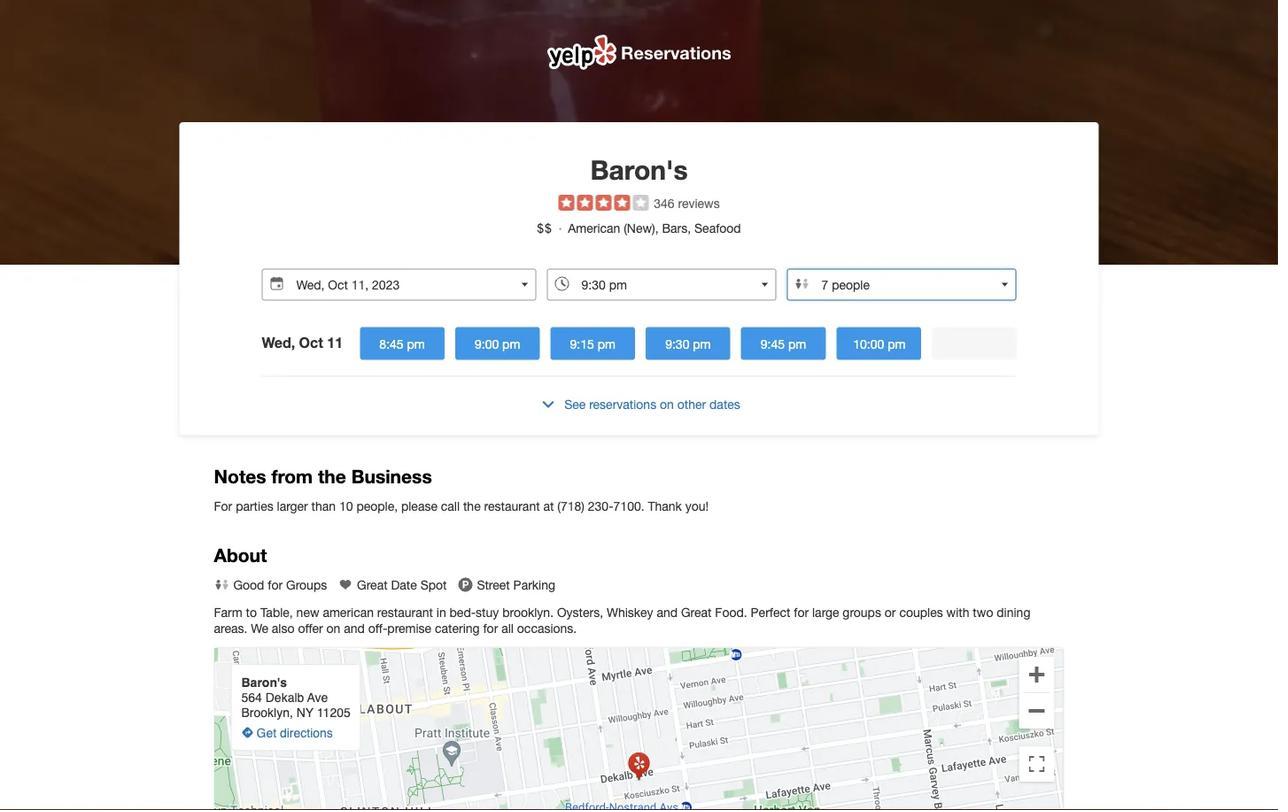 Task type: locate. For each thing, give the bounding box(es) containing it.
spot
[[420, 577, 447, 592]]

great inside farm to table, new american restaurant in bed-stuy brooklyn. oysters, whiskey and great food. perfect for large groups or couples with two dining areas. we also offer on and off-premise catering for all occasions.
[[681, 605, 712, 620]]

1 horizontal spatial the
[[463, 499, 481, 513]]

1 horizontal spatial great
[[681, 605, 712, 620]]

baron's 564 dekalb ave brooklyn, ny 11205
[[241, 675, 351, 719]]

9:45
[[761, 337, 785, 351]]

baron's for baron's
[[590, 153, 688, 185]]

9:30
[[665, 337, 689, 351]]

about
[[214, 544, 267, 566]]

9:00 pm
[[475, 337, 520, 351]]

american
[[568, 221, 620, 236]]

1 horizontal spatial on
[[660, 397, 674, 412]]

1 vertical spatial baron's
[[241, 675, 287, 689]]

9:30 pm button
[[646, 327, 730, 360]]

pm right 9:15
[[598, 337, 616, 351]]

american (new), bars, seafood
[[568, 221, 741, 236]]

whiskey
[[607, 605, 653, 620]]

good
[[233, 577, 264, 592]]

parking
[[513, 577, 555, 592]]

1 horizontal spatial and
[[657, 605, 678, 620]]

pm
[[407, 337, 425, 351], [502, 337, 520, 351], [598, 337, 616, 351], [693, 337, 711, 351], [788, 337, 806, 351], [888, 337, 906, 351]]

pm right 9:45
[[788, 337, 806, 351]]

1 vertical spatial for
[[794, 605, 809, 620]]

Select a date text field
[[262, 269, 536, 301]]

premise
[[387, 621, 431, 636]]

1 vertical spatial the
[[463, 499, 481, 513]]

1 vertical spatial on
[[326, 621, 340, 636]]

catering
[[435, 621, 480, 636]]

wed,
[[262, 334, 295, 351]]

bars,
[[662, 221, 691, 236]]

for
[[268, 577, 283, 592], [794, 605, 809, 620], [483, 621, 498, 636]]

occasions.
[[517, 621, 577, 636]]

directions
[[280, 726, 333, 740]]

0 vertical spatial for
[[268, 577, 283, 592]]

2 horizontal spatial for
[[794, 605, 809, 620]]

and
[[657, 605, 678, 620], [344, 621, 365, 636]]

0 horizontal spatial on
[[326, 621, 340, 636]]

pm for 10:00 pm
[[888, 337, 906, 351]]

for right good
[[268, 577, 283, 592]]

1 pm from the left
[[407, 337, 425, 351]]

larger
[[277, 499, 308, 513]]

10:00 pm
[[853, 337, 906, 351]]

groups
[[843, 605, 881, 620]]

pm right 9:30
[[693, 337, 711, 351]]

baron's up 564
[[241, 675, 287, 689]]

on down american
[[326, 621, 340, 636]]

baron's
[[590, 153, 688, 185], [241, 675, 287, 689]]

we
[[251, 621, 268, 636]]

great left date
[[357, 577, 388, 592]]

5 pm from the left
[[788, 337, 806, 351]]

for down stuy
[[483, 621, 498, 636]]

0 vertical spatial baron's
[[590, 153, 688, 185]]

seafood
[[694, 221, 741, 236]]

great left "food."
[[681, 605, 712, 620]]

0 vertical spatial great
[[357, 577, 388, 592]]

0 horizontal spatial the
[[318, 465, 346, 487]]

see reservations on other dates link
[[262, 387, 1016, 425]]

the right call
[[463, 499, 481, 513]]

great
[[357, 577, 388, 592], [681, 605, 712, 620]]

new
[[296, 605, 319, 620]]

pm inside 'button'
[[502, 337, 520, 351]]

for
[[214, 499, 232, 513]]

restaurant left at
[[484, 499, 540, 513]]

1 vertical spatial restaurant
[[377, 605, 433, 620]]

date
[[391, 577, 417, 592]]

and right whiskey
[[657, 605, 678, 620]]

and down american
[[344, 621, 365, 636]]

3 pm from the left
[[598, 337, 616, 351]]

baron's for baron's 564 dekalb ave brooklyn, ny 11205
[[241, 675, 287, 689]]

reviews
[[678, 196, 720, 211]]

9:15 pm
[[570, 337, 616, 351]]

8:45
[[379, 337, 404, 351]]

baron's inside baron's 564 dekalb ave brooklyn, ny 11205
[[241, 675, 287, 689]]

for left large
[[794, 605, 809, 620]]

pm right 8:45
[[407, 337, 425, 351]]

9:00 pm button
[[455, 327, 540, 360]]

on left other
[[660, 397, 674, 412]]

564
[[241, 690, 262, 704]]

1 horizontal spatial restaurant
[[484, 499, 540, 513]]

food.
[[715, 605, 747, 620]]

11205
[[317, 705, 351, 719]]

(718)
[[557, 499, 584, 513]]

dates
[[710, 397, 740, 412]]

see
[[564, 397, 586, 412]]

two
[[973, 605, 993, 620]]

business
[[351, 465, 432, 487]]

pm for 8:45 pm
[[407, 337, 425, 351]]

346 reviews
[[654, 196, 720, 211]]

7100.
[[613, 499, 644, 513]]

the up than
[[318, 465, 346, 487]]

get
[[256, 726, 276, 740]]

2 vertical spatial for
[[483, 621, 498, 636]]

oysters,
[[557, 605, 603, 620]]

0 horizontal spatial baron's
[[241, 675, 287, 689]]

couples
[[899, 605, 943, 620]]

with
[[946, 605, 969, 620]]

pm right 9:00
[[502, 337, 520, 351]]

thank
[[648, 499, 682, 513]]

baron's up 346 on the top right
[[590, 153, 688, 185]]

off-
[[368, 621, 387, 636]]

0 horizontal spatial restaurant
[[377, 605, 433, 620]]

0 horizontal spatial for
[[268, 577, 283, 592]]

9:00
[[475, 337, 499, 351]]

icon image
[[628, 753, 671, 809], [628, 753, 650, 781]]

4 pm from the left
[[693, 337, 711, 351]]

1 vertical spatial great
[[681, 605, 712, 620]]

10
[[339, 499, 353, 513]]

$$
[[537, 221, 553, 236]]

0 horizontal spatial great
[[357, 577, 388, 592]]

9:45 pm
[[761, 337, 806, 351]]

pm inside button
[[693, 337, 711, 351]]

230-
[[588, 499, 613, 513]]

pm right 10:00
[[888, 337, 906, 351]]

10:00 pm button
[[836, 327, 921, 360]]

2 pm from the left
[[502, 337, 520, 351]]

all
[[501, 621, 514, 636]]

1 horizontal spatial baron's
[[590, 153, 688, 185]]

dekalb
[[265, 690, 304, 704]]

than
[[311, 499, 336, 513]]

1 vertical spatial and
[[344, 621, 365, 636]]

on
[[660, 397, 674, 412], [326, 621, 340, 636]]

6 pm from the left
[[888, 337, 906, 351]]

0 vertical spatial on
[[660, 397, 674, 412]]

restaurant up premise
[[377, 605, 433, 620]]

you!
[[685, 499, 709, 513]]

notes
[[214, 465, 266, 487]]

stuy
[[476, 605, 499, 620]]

0 vertical spatial the
[[318, 465, 346, 487]]

or
[[885, 605, 896, 620]]



Task type: describe. For each thing, give the bounding box(es) containing it.
offer
[[298, 621, 323, 636]]

table,
[[260, 605, 293, 620]]

0 vertical spatial restaurant
[[484, 499, 540, 513]]

oct
[[299, 334, 323, 351]]

american
[[323, 605, 374, 620]]

brooklyn,
[[241, 705, 293, 719]]

for parties larger than 10 people, please call the restaurant at (718) 230-7100. thank you!
[[214, 499, 709, 513]]

at
[[543, 499, 554, 513]]

other
[[677, 397, 706, 412]]

0 vertical spatial and
[[657, 605, 678, 620]]

on inside farm to table, new american restaurant in bed-stuy brooklyn. oysters, whiskey and great food. perfect for large groups or couples with two dining areas. we also offer on and off-premise catering for all occasions.
[[326, 621, 340, 636]]

people,
[[356, 499, 398, 513]]

farm
[[214, 605, 242, 620]]

areas.
[[214, 621, 247, 636]]

dining
[[997, 605, 1030, 620]]

groups
[[286, 577, 327, 592]]

10:00
[[853, 337, 884, 351]]

wed, oct 11
[[262, 334, 343, 351]]

in
[[436, 605, 446, 620]]

restaurant inside farm to table, new american restaurant in bed-stuy brooklyn. oysters, whiskey and great food. perfect for large groups or couples with two dining areas. we also offer on and off-premise catering for all occasions.
[[377, 605, 433, 620]]

reservations
[[621, 42, 731, 63]]

9:15
[[570, 337, 594, 351]]

also
[[272, 621, 294, 636]]

get directions
[[256, 726, 333, 740]]

ave
[[307, 690, 328, 704]]

farm to table, new american restaurant in bed-stuy brooklyn. oysters, whiskey and great food. perfect for large groups or couples with two dining areas. we also offer on and off-premise catering for all occasions.
[[214, 605, 1030, 636]]

please
[[401, 499, 437, 513]]

9:45 pm button
[[741, 327, 826, 360]]

from
[[271, 465, 313, 487]]

9:30 pm
[[665, 337, 711, 351]]

street parking
[[477, 577, 555, 592]]

to
[[246, 605, 257, 620]]

8:45 pm
[[379, 337, 425, 351]]

get directions link
[[241, 726, 333, 740]]

map region
[[61, 605, 1194, 810]]

brooklyn.
[[502, 605, 554, 620]]

pm for 9:15 pm
[[598, 337, 616, 351]]

ny
[[296, 705, 314, 719]]

346
[[654, 196, 675, 211]]

notes from the business
[[214, 465, 432, 487]]

(new),
[[624, 221, 659, 236]]

1 horizontal spatial for
[[483, 621, 498, 636]]

11
[[327, 334, 343, 351]]

street
[[477, 577, 510, 592]]

8:45 pm button
[[360, 327, 445, 360]]

large
[[812, 605, 839, 620]]

perfect
[[751, 605, 790, 620]]

call
[[441, 499, 460, 513]]

reservations
[[589, 397, 656, 412]]

9:15 pm button
[[550, 327, 635, 360]]

pm for 9:45 pm
[[788, 337, 806, 351]]

pm for 9:00 pm
[[502, 337, 520, 351]]

0 horizontal spatial and
[[344, 621, 365, 636]]

great date spot
[[357, 577, 447, 592]]

4.0 star rating image
[[558, 195, 649, 211]]

pm for 9:30 pm
[[693, 337, 711, 351]]

see reservations on other dates
[[564, 397, 740, 412]]

bed-
[[450, 605, 476, 620]]



Task type: vqa. For each thing, say whether or not it's contained in the screenshot.
FIRST NAME text field
no



